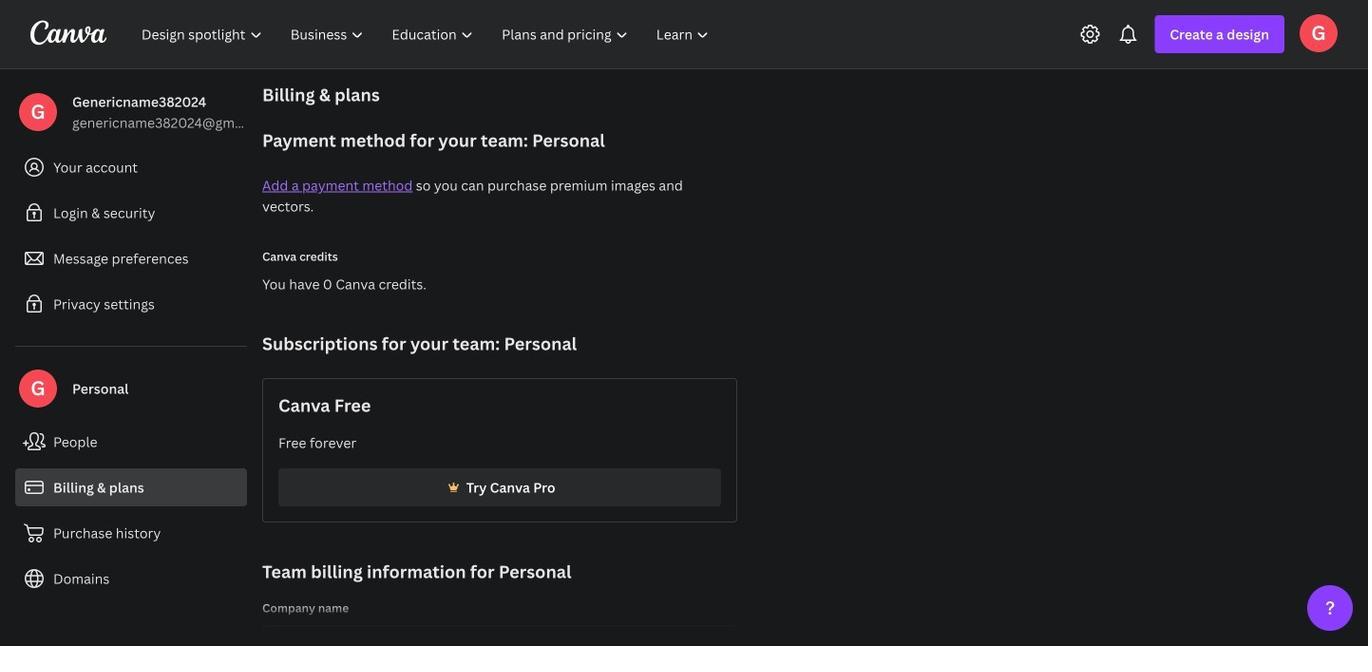 Task type: locate. For each thing, give the bounding box(es) containing it.
0 vertical spatial genericname382024 element
[[19, 93, 57, 131]]

genericname382024 image
[[1300, 14, 1338, 52], [19, 370, 57, 408]]

0 vertical spatial genericname382024 image
[[1300, 14, 1338, 52]]

genericname382024 image
[[1300, 14, 1338, 52], [19, 93, 57, 131]]

0 horizontal spatial genericname382024 image
[[19, 370, 57, 408]]

top level navigation element
[[129, 15, 726, 53]]

1 vertical spatial genericname382024 image
[[19, 93, 57, 131]]

1 horizontal spatial genericname382024 image
[[1300, 14, 1338, 52]]

0 horizontal spatial genericname382024 image
[[19, 93, 57, 131]]

1 vertical spatial genericname382024 image
[[19, 370, 57, 408]]

1 horizontal spatial genericname382024 image
[[1300, 14, 1338, 52]]

genericname382024 element
[[19, 93, 57, 131], [19, 370, 57, 408]]

1 vertical spatial genericname382024 element
[[19, 370, 57, 408]]



Task type: describe. For each thing, give the bounding box(es) containing it.
1 genericname382024 element from the top
[[19, 93, 57, 131]]

0 vertical spatial genericname382024 image
[[1300, 14, 1338, 52]]

2 genericname382024 element from the top
[[19, 370, 57, 408]]

Enter your company name text field
[[275, 626, 725, 646]]



Task type: vqa. For each thing, say whether or not it's contained in the screenshot.
VIDEOS Button
no



